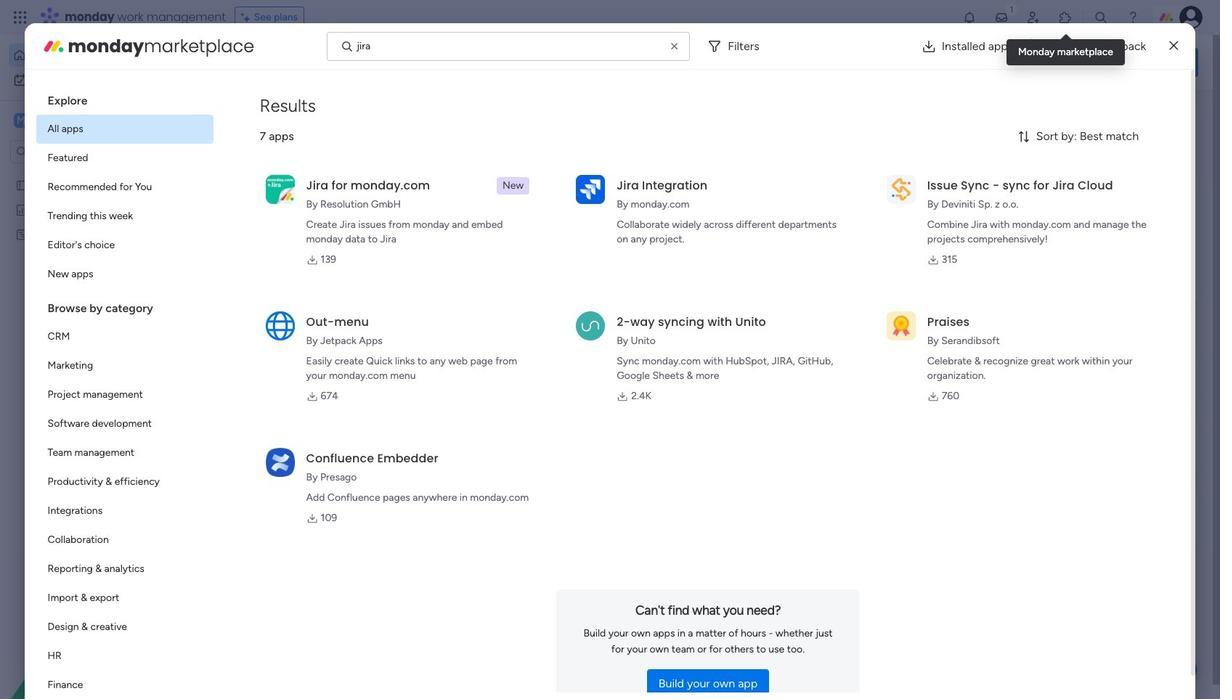 Task type: vqa. For each thing, say whether or not it's contained in the screenshot.
third Add to favorites image from the bottom
no



Task type: describe. For each thing, give the bounding box(es) containing it.
templates image image
[[994, 110, 1186, 210]]

v2 user feedback image
[[993, 54, 1004, 70]]

see plans image
[[241, 9, 254, 25]]

notifications image
[[963, 10, 977, 25]]

v2 bolt switch image
[[1106, 54, 1115, 70]]

Search in workspace field
[[31, 144, 121, 160]]

public board image
[[15, 178, 29, 192]]

1 heading from the top
[[36, 81, 213, 115]]

quick search results list box
[[225, 136, 946, 328]]

lottie animation image for the bottommost lottie animation element
[[0, 553, 185, 700]]

monday marketplace image
[[42, 35, 65, 58]]

public dashboard image
[[15, 203, 29, 217]]

help center element
[[981, 417, 1199, 475]]

monday marketplace image
[[1059, 10, 1073, 25]]

getting started element
[[981, 347, 1199, 405]]

workspace image
[[14, 113, 28, 129]]



Task type: locate. For each thing, give the bounding box(es) containing it.
lottie animation element
[[570, 35, 978, 90], [0, 553, 185, 700]]

0 horizontal spatial lottie animation element
[[0, 553, 185, 700]]

list box
[[36, 81, 213, 700], [0, 170, 185, 443]]

1 image
[[1006, 1, 1019, 17]]

1 vertical spatial heading
[[36, 289, 213, 323]]

1 horizontal spatial lottie animation image
[[570, 35, 978, 90]]

option
[[9, 44, 177, 67], [9, 68, 177, 92], [36, 115, 213, 144], [36, 144, 213, 173], [0, 172, 185, 175], [36, 173, 213, 202], [36, 202, 213, 231], [36, 231, 213, 260], [36, 260, 213, 289], [36, 323, 213, 352], [36, 352, 213, 381], [36, 381, 213, 410], [36, 410, 213, 439], [36, 439, 213, 468], [36, 468, 213, 497], [36, 497, 213, 526], [36, 526, 213, 555], [36, 555, 213, 584], [36, 584, 213, 613], [36, 613, 213, 642], [36, 642, 213, 671], [36, 671, 213, 700]]

0 vertical spatial lottie animation element
[[570, 35, 978, 90]]

0 vertical spatial lottie animation image
[[570, 35, 978, 90]]

heading
[[36, 81, 213, 115], [36, 289, 213, 323]]

app logo image
[[266, 175, 295, 204], [576, 175, 605, 204], [887, 175, 916, 204], [266, 312, 295, 341], [576, 312, 605, 341], [887, 312, 916, 341], [266, 448, 295, 477]]

1 vertical spatial lottie animation element
[[0, 553, 185, 700]]

jacob simon image
[[1180, 6, 1203, 29]]

workspace image
[[608, 589, 643, 624]]

invite members image
[[1027, 10, 1041, 25]]

workspace selection element
[[14, 112, 121, 131]]

search everything image
[[1094, 10, 1109, 25]]

1 vertical spatial lottie animation image
[[0, 553, 185, 700]]

0 vertical spatial heading
[[36, 81, 213, 115]]

1 element
[[371, 346, 388, 363]]

dapulse x slim image
[[1170, 37, 1179, 55]]

lottie animation image
[[570, 35, 978, 90], [0, 553, 185, 700]]

update feed image
[[995, 10, 1009, 25]]

2 heading from the top
[[36, 289, 213, 323]]

select product image
[[13, 10, 28, 25]]

contact sales element
[[981, 486, 1199, 545]]

lottie animation image for lottie animation element to the right
[[570, 35, 978, 90]]

1 horizontal spatial lottie animation element
[[570, 35, 978, 90]]

help image
[[1126, 10, 1141, 25]]

component image
[[653, 610, 665, 623]]

0 horizontal spatial lottie animation image
[[0, 553, 185, 700]]



